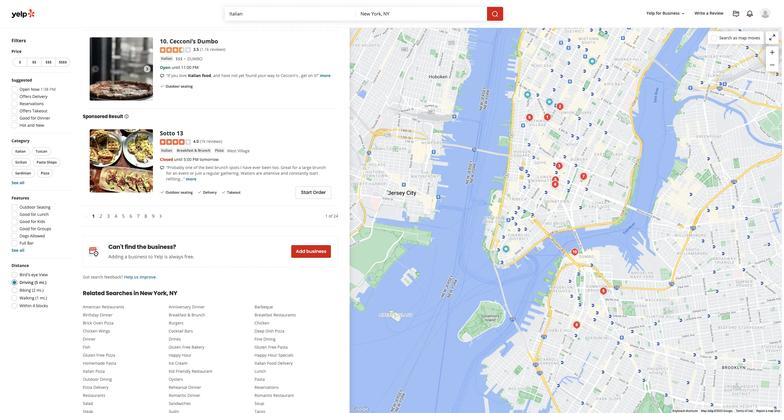 Task type: locate. For each thing, give the bounding box(es) containing it.
4
[[115, 213, 117, 220], [33, 303, 35, 309]]

2 slideshow element from the top
[[90, 130, 153, 193]]

sotto 13 image
[[90, 130, 153, 193]]

event
[[179, 171, 189, 176]]

$$$ up open until 11:00 pm on the top left of the page
[[176, 56, 183, 62]]

delivery down specials
[[278, 361, 293, 366]]

new right in
[[140, 289, 153, 297]]

open up "if
[[160, 65, 171, 70]]

1:38
[[41, 87, 49, 92]]

birthday
[[83, 312, 99, 318]]

page: 5 element
[[122, 213, 125, 220]]

italian button down 3.5 star rating image
[[160, 56, 173, 62]]

0 horizontal spatial to
[[149, 254, 153, 260]]

1 offers from the top
[[20, 94, 31, 99]]

seating
[[181, 84, 193, 89], [181, 190, 193, 195]]

group
[[767, 46, 779, 72], [10, 77, 71, 130], [10, 138, 71, 186], [10, 195, 71, 254]]

1 vertical spatial dining
[[100, 377, 112, 382]]

italian button up closed
[[160, 148, 173, 154]]

pm for 1:38
[[50, 87, 56, 92]]

1 vertical spatial of
[[329, 213, 333, 219]]

open
[[160, 65, 171, 70], [20, 87, 30, 92]]

map
[[702, 410, 707, 413]]

dinner down american restaurants
[[100, 312, 113, 318]]

food
[[202, 73, 211, 78]]

16 chevron down v2 image
[[681, 11, 686, 16]]

or
[[190, 171, 194, 176]]

open inside group
[[20, 87, 30, 92]]

good down good for lunch
[[20, 219, 30, 224]]

gluten down fine
[[255, 345, 267, 350]]

help
[[124, 274, 133, 280]]

burgers link
[[169, 321, 252, 326]]

l'artusi image
[[524, 112, 536, 123]]

(5
[[35, 280, 38, 285]]

& down anniversary dinner
[[188, 312, 191, 318]]

for down good for lunch
[[31, 219, 36, 224]]

get
[[301, 73, 307, 78]]

0 vertical spatial &
[[195, 148, 197, 153]]

hour down gluten free bakery on the left bottom of the page
[[182, 353, 192, 358]]

one
[[185, 165, 193, 170]]

next image for open until 11:00 pm
[[144, 66, 151, 73]]

$$$ left $$$$
[[46, 60, 52, 65]]

16 speech v2 image
[[160, 74, 165, 78]]

mi.) right (2
[[37, 288, 44, 293]]

map right as
[[739, 35, 747, 40]]

none field the near
[[361, 11, 483, 17]]

american
[[83, 304, 101, 310]]

for for kids
[[31, 219, 36, 224]]

0 horizontal spatial the
[[137, 243, 146, 251]]

pm inside group
[[50, 87, 56, 92]]

anniversary dinner link
[[169, 304, 252, 310]]

2 previous image from the top
[[92, 158, 99, 165]]

reservations for reservations
[[20, 101, 44, 106]]

1 slideshow element from the top
[[90, 38, 153, 101]]

2 horizontal spatial gluten
[[255, 345, 267, 350]]

see all button
[[12, 180, 24, 186], [12, 248, 24, 253]]

pizza inside gluten free pasta gluten free pizza
[[106, 353, 115, 358]]

0 vertical spatial slideshow element
[[90, 38, 153, 101]]

4 down walking (1 mi.)
[[33, 303, 35, 309]]

1 vertical spatial 4
[[33, 303, 35, 309]]

1 vertical spatial pm
[[50, 87, 56, 92]]

dinner up breakfast restaurants brick oven pizza on the left of the page
[[192, 304, 205, 310]]

1 horizontal spatial pizza button
[[214, 148, 225, 154]]

google
[[724, 410, 733, 413]]

(1.1k
[[200, 47, 209, 52]]

1 , from the left
[[211, 73, 212, 78]]

, left get
[[299, 73, 300, 78]]

filters
[[12, 37, 26, 44]]

pizza link
[[214, 148, 225, 154]]

delivery inside pasta pizza delivery
[[93, 385, 109, 390]]

sotto 13 image
[[544, 96, 556, 108]]

1 vertical spatial mi.)
[[37, 288, 44, 293]]

restaurant
[[192, 369, 212, 374], [274, 393, 294, 398]]

barbeque
[[255, 304, 273, 310]]

1 horizontal spatial hour
[[268, 353, 277, 358]]

got
[[83, 274, 90, 280]]

1 vertical spatial brunch
[[192, 312, 205, 318]]

until up "probably
[[174, 157, 183, 162]]

restaurants inside reservations restaurants
[[83, 393, 105, 398]]

16 info v2 image
[[124, 114, 129, 119]]

full
[[20, 241, 26, 246]]

sandwiches
[[169, 401, 191, 407]]

None field
[[230, 11, 352, 17], [361, 11, 483, 17]]

for for lunch
[[31, 212, 36, 217]]

2 happy from the left
[[255, 353, 267, 358]]

0 horizontal spatial lunch
[[37, 212, 49, 217]]

2 offers from the top
[[20, 108, 31, 114]]

breakfast & brunch for bottom the breakfast & brunch link
[[169, 312, 205, 318]]

1 horizontal spatial romantic
[[255, 393, 272, 398]]

0 vertical spatial mi.)
[[39, 280, 46, 285]]

2 next image from the top
[[144, 158, 151, 165]]

all for features
[[20, 248, 24, 253]]

pizza inside deep dish pizza dinner
[[275, 329, 285, 334]]

reservations up soup
[[255, 385, 279, 390]]

paesano of mulberry street image
[[550, 179, 561, 190]]

botte brooklyn image
[[598, 286, 610, 297]]

1 horizontal spatial more link
[[320, 73, 331, 78]]

0 horizontal spatial chicken
[[83, 329, 98, 334]]

2 vertical spatial mi.)
[[40, 296, 47, 301]]

fine
[[255, 337, 263, 342]]

1 vertical spatial the
[[137, 243, 146, 251]]

offers for offers delivery
[[20, 94, 31, 99]]

seating down refilling…"
[[181, 190, 193, 195]]

4 inside "link"
[[115, 213, 117, 220]]

4.0 (1k reviews)
[[193, 139, 222, 144]]

dinner up fish
[[83, 337, 96, 342]]

italian right love
[[188, 73, 201, 78]]

christina o. image
[[761, 8, 771, 18]]

page: 6 element
[[130, 213, 132, 220]]

until for until 11:00 pm
[[172, 65, 180, 70]]

for up the constantly
[[292, 165, 298, 170]]

16 speech v2 image
[[160, 166, 165, 170]]

restaurants for breakfast restaurants brick oven pizza
[[274, 312, 296, 318]]

(2
[[32, 288, 36, 293]]

brunch up start on the top left
[[313, 165, 326, 170]]

the up just
[[199, 165, 205, 170]]

0 vertical spatial until
[[172, 65, 180, 70]]

2 vertical spatial restaurants
[[83, 393, 105, 398]]

refilling…"
[[166, 176, 185, 182]]

1 horizontal spatial &
[[195, 148, 197, 153]]

1 vertical spatial open
[[20, 87, 30, 92]]

found
[[246, 73, 257, 78]]

pasta up soup
[[255, 377, 265, 382]]

pasta inside 'happy hour specials homemade pasta'
[[106, 361, 116, 366]]

the right the find
[[137, 243, 146, 251]]

distance
[[12, 263, 29, 268]]

1 outdoor seating from the top
[[166, 84, 193, 89]]

reservations for reservations restaurants
[[255, 385, 279, 390]]

"if
[[166, 73, 170, 78]]

0 horizontal spatial happy
[[169, 353, 181, 358]]

west
[[227, 148, 237, 154]]

lunch link
[[255, 369, 338, 375]]

for for groups
[[31, 226, 36, 232]]

barbeque birthday dinner
[[83, 304, 273, 318]]

0 horizontal spatial new
[[36, 123, 44, 128]]

a inside can't find the business? adding a business to yelp is always free.
[[125, 254, 127, 260]]

restaurant inside romantic restaurant salad
[[274, 393, 294, 398]]

1 vertical spatial slideshow element
[[90, 130, 153, 193]]

see all down sardinian button on the left of the page
[[12, 180, 24, 186]]

brunch for bottom the breakfast & brunch link
[[192, 312, 205, 318]]

romantic for dinner
[[169, 393, 187, 398]]

1 vertical spatial restaurant
[[274, 393, 294, 398]]

best
[[206, 165, 214, 170]]

24
[[334, 213, 338, 219]]

chicken chicken wings
[[83, 321, 270, 334]]

1 vertical spatial reservations
[[255, 385, 279, 390]]

outdoor inside lunch outdoor dining
[[83, 377, 99, 382]]

, left not
[[211, 73, 212, 78]]

full bar
[[20, 241, 34, 246]]

romantic for restaurant
[[255, 393, 272, 398]]

1 seating from the top
[[181, 84, 193, 89]]

breakfast & brunch inside breakfast & brunch 'button'
[[177, 148, 211, 153]]

1 none field from the left
[[230, 11, 352, 17]]

free up food
[[268, 345, 277, 350]]

oysters link
[[169, 377, 252, 383]]

1 vertical spatial reviews)
[[207, 139, 222, 144]]

1 horizontal spatial business
[[307, 248, 327, 255]]

mi.) for driving (5 mi.)
[[39, 280, 46, 285]]

all down sardinian button on the left of the page
[[20, 180, 24, 186]]

breakfast for bottom the breakfast & brunch link
[[169, 312, 187, 318]]

in
[[134, 289, 139, 297]]

open for open now 1:38 pm
[[20, 87, 30, 92]]

1 horizontal spatial restaurant
[[274, 393, 294, 398]]

0 vertical spatial and
[[213, 73, 220, 78]]

happy for happy hour
[[169, 353, 181, 358]]

2 all from the top
[[20, 248, 24, 253]]

chicken down the brick
[[83, 329, 98, 334]]

0 vertical spatial see all
[[12, 180, 24, 186]]

mi.) for biking (2 mi.)
[[37, 288, 44, 293]]

start
[[310, 171, 318, 176]]

not
[[232, 73, 238, 78]]

0 horizontal spatial have
[[221, 73, 230, 78]]

2 see all from the top
[[12, 248, 24, 253]]

$
[[19, 60, 21, 65]]

dinner inside group
[[37, 115, 50, 121]]

0 vertical spatial map
[[739, 35, 747, 40]]

outdoor up good for lunch
[[20, 205, 36, 210]]

restaurants inside breakfast restaurants brick oven pizza
[[274, 312, 296, 318]]

business down the find
[[128, 254, 147, 260]]

to inside can't find the business? adding a business to yelp is always free.
[[149, 254, 153, 260]]

0 vertical spatial new
[[36, 123, 44, 128]]

0 horizontal spatial dining
[[100, 377, 112, 382]]

none field find
[[230, 11, 352, 17]]

slideshow element
[[90, 38, 153, 101], [90, 130, 153, 193]]

have left not
[[221, 73, 230, 78]]

a
[[707, 10, 709, 16], [299, 165, 301, 170], [203, 171, 205, 176], [125, 254, 127, 260], [766, 410, 768, 413]]

2 see from the top
[[12, 248, 18, 253]]

more link right it!"
[[320, 73, 331, 78]]

3.5
[[193, 47, 199, 52]]

breakfast inside breakfast & brunch 'button'
[[177, 148, 194, 153]]

all
[[20, 180, 24, 186], [20, 248, 24, 253]]

1 for 1 of 24
[[326, 213, 328, 219]]

bird's-eye view
[[20, 272, 48, 278]]

reviews)
[[210, 47, 226, 52], [207, 139, 222, 144]]

16 checkmark v2 image
[[160, 190, 165, 195]]

pizza inside the italian food delivery italian pizza
[[95, 369, 105, 374]]

3 good from the top
[[20, 219, 30, 224]]

free up homemade at the bottom left
[[96, 353, 105, 358]]

closed until 5:00 pm tomorrow
[[160, 157, 219, 162]]

0 horizontal spatial ,
[[211, 73, 212, 78]]

0 vertical spatial open
[[160, 65, 171, 70]]

brunch down (1k
[[198, 148, 211, 153]]

pm down dumbo
[[193, 65, 199, 70]]

see for features
[[12, 248, 18, 253]]

delivery inside the italian food delivery italian pizza
[[278, 361, 293, 366]]

is
[[164, 254, 168, 260]]

0 horizontal spatial reservations
[[20, 101, 44, 106]]

breakfast down the barbeque
[[255, 312, 273, 318]]

love
[[179, 73, 187, 78]]

for left an
[[166, 171, 172, 176]]

cecconi's dumbo image
[[569, 247, 581, 258]]

2 none field from the left
[[361, 11, 483, 17]]

1 previous image from the top
[[92, 66, 99, 73]]

1 next image from the top
[[144, 66, 151, 73]]

0 horizontal spatial and
[[27, 123, 35, 128]]

pagination navigation navigation
[[83, 206, 338, 227]]

1 romantic from the left
[[169, 393, 187, 398]]

see all down 'full'
[[12, 248, 24, 253]]

0 vertical spatial yelp
[[647, 10, 655, 16]]

for down good for kids
[[31, 226, 36, 232]]

happy inside 'happy hour specials homemade pasta'
[[255, 353, 267, 358]]

map left error
[[768, 410, 774, 413]]

gluten inside gluten free bakery link
[[169, 345, 181, 350]]

reviews) for 4.0 (1k reviews)
[[207, 139, 222, 144]]

option group
[[10, 263, 71, 311]]

1 vertical spatial more
[[186, 176, 197, 182]]

0 horizontal spatial hour
[[182, 353, 192, 358]]

breakfast & brunch link up burgers link
[[169, 312, 252, 318]]

have inside "probably one of the best brunch spots i have ever been too. great for a large brunch for an event or just a regular gathering. waiters are attentive and constantly start refilling…"
[[243, 165, 252, 170]]

0 vertical spatial reviews)
[[210, 47, 226, 52]]

1 vertical spatial &
[[188, 312, 191, 318]]

sponsored
[[83, 114, 108, 120]]

business?
[[148, 243, 176, 251]]

dining down homemade at the bottom left
[[100, 377, 112, 382]]

map
[[739, 35, 747, 40], [768, 410, 774, 413]]

italian inside group
[[15, 149, 26, 154]]

mi.) right (1
[[40, 296, 47, 301]]

Near text field
[[361, 11, 483, 17]]

2 romantic from the left
[[255, 393, 272, 398]]

0 vertical spatial reservations
[[20, 101, 44, 106]]

reservations inside reservations restaurants
[[255, 385, 279, 390]]

1 vertical spatial chicken
[[83, 329, 98, 334]]

offers down now
[[20, 94, 31, 99]]

0 vertical spatial pizza button
[[214, 148, 225, 154]]

2 see all button from the top
[[12, 248, 24, 253]]

expand map image
[[769, 34, 776, 41]]

breakfast & brunch down anniversary dinner
[[169, 312, 205, 318]]

None search field
[[225, 7, 505, 21]]

dogs
[[20, 233, 29, 239]]

pizza up wings
[[104, 321, 114, 326]]

2 vertical spatial of
[[745, 410, 748, 413]]

page: 3 element
[[107, 213, 110, 220]]

dining inside lunch outdoor dining
[[100, 377, 112, 382]]

a right adding
[[125, 254, 127, 260]]

and inside group
[[27, 123, 35, 128]]

terms of use link
[[736, 410, 753, 413]]

0 vertical spatial of
[[194, 165, 198, 170]]

seating
[[37, 205, 50, 210]]

0 horizontal spatial 1
[[92, 213, 95, 220]]

9 link
[[150, 212, 157, 221]]

1 horizontal spatial lunch
[[255, 369, 266, 374]]

rubirosa image
[[554, 161, 565, 172]]

and right the hot
[[27, 123, 35, 128]]

dinner inside the barbeque birthday dinner
[[100, 312, 113, 318]]

until up the you
[[172, 65, 180, 70]]

italian button
[[160, 56, 173, 62], [12, 147, 30, 156], [160, 148, 173, 154]]

data
[[708, 410, 714, 413]]

offers up good for dinner
[[20, 108, 31, 114]]

and down great
[[281, 171, 288, 176]]

2 hour from the left
[[268, 353, 277, 358]]

$$$
[[176, 56, 183, 62], [46, 60, 52, 65]]

1 right 24 chevron left v2 icon
[[92, 213, 95, 220]]

yelp left business
[[647, 10, 655, 16]]

1 vertical spatial pizza button
[[37, 169, 53, 178]]

more link down or
[[186, 176, 197, 182]]

kids
[[37, 219, 45, 224]]

pasta inside gluten free pasta gluten free pizza
[[278, 345, 288, 350]]

fish link
[[83, 345, 167, 350]]

good for good for kids
[[20, 219, 30, 224]]

outdoor seating down love
[[166, 84, 193, 89]]

page: 4 element
[[115, 213, 117, 220]]

italian link up closed
[[160, 148, 173, 154]]

soup link
[[255, 401, 338, 407]]

previous image
[[92, 66, 99, 73], [92, 158, 99, 165]]

1 horizontal spatial happy
[[255, 353, 267, 358]]

0 horizontal spatial map
[[739, 35, 747, 40]]

1 for 1
[[92, 213, 95, 220]]

1 see all button from the top
[[12, 180, 24, 186]]

pizza right dish
[[275, 329, 285, 334]]

brunch inside 'button'
[[198, 148, 211, 153]]

1 horizontal spatial ,
[[299, 73, 300, 78]]

zoom out image
[[769, 62, 776, 69]]

4 good from the top
[[20, 226, 30, 232]]

0 vertical spatial italian link
[[160, 56, 173, 62]]

9
[[152, 213, 155, 220]]

start order
[[301, 189, 326, 196]]

see all button down 'full'
[[12, 248, 24, 253]]

it!"
[[314, 73, 319, 78]]

dining down dish
[[264, 337, 276, 342]]

2 vertical spatial pm
[[193, 157, 199, 162]]

1 all from the top
[[20, 180, 24, 186]]

0 horizontal spatial business
[[128, 254, 147, 260]]

yelp inside can't find the business? adding a business to yelp is always free.
[[154, 254, 163, 260]]

24 chevron left v2 image
[[83, 213, 90, 220]]

italian button for 2nd italian "link" from the top of the page
[[160, 148, 173, 154]]

search as map moves
[[720, 35, 761, 40]]

can't
[[108, 243, 124, 251]]

pasta down gluten free pizza link
[[106, 361, 116, 366]]

pasta up specials
[[278, 345, 288, 350]]

of for 1 of 24
[[329, 213, 333, 219]]

breakfast & brunch for breakfast & brunch 'button'
[[177, 148, 211, 153]]

1 vertical spatial until
[[174, 157, 183, 162]]

salad
[[83, 401, 93, 407]]

5
[[122, 213, 125, 220]]

hour inside 'happy hour specials homemade pasta'
[[268, 353, 277, 358]]

1 horizontal spatial 1
[[326, 213, 328, 219]]

biking
[[20, 288, 31, 293]]

0 vertical spatial pm
[[193, 65, 199, 70]]

1 horizontal spatial of
[[329, 213, 333, 219]]

chicken up deep
[[255, 321, 270, 326]]

hour up food
[[268, 353, 277, 358]]

1 vertical spatial italian link
[[160, 148, 173, 154]]

1 happy from the left
[[169, 353, 181, 358]]

good up the hot
[[20, 115, 30, 121]]

1 horizontal spatial yelp
[[647, 10, 655, 16]]

yelp inside button
[[647, 10, 655, 16]]

gluten for bakery
[[169, 345, 181, 350]]

and inside "probably one of the best brunch spots i have ever been too. great for a large brunch for an event or just a regular gathering. waiters are attentive and constantly start refilling…"
[[281, 171, 288, 176]]

1 vertical spatial previous image
[[92, 158, 99, 165]]

pizza button down pasta shops button
[[37, 169, 53, 178]]

1 vertical spatial all
[[20, 248, 24, 253]]

romantic inside romantic restaurant salad
[[255, 393, 272, 398]]

0 vertical spatial next image
[[144, 66, 151, 73]]

of inside "pagination navigation" navigation
[[329, 213, 333, 219]]

next image
[[144, 66, 151, 73], [144, 158, 151, 165]]

outdoor right 16 checkmark v2 icon
[[166, 190, 180, 195]]

1 hour from the left
[[182, 353, 192, 358]]

,
[[211, 73, 212, 78], [299, 73, 300, 78]]

open for open until 11:00 pm
[[160, 65, 171, 70]]

always
[[169, 254, 183, 260]]

good up dogs
[[20, 226, 30, 232]]

more down or
[[186, 176, 197, 182]]

& down 4.0
[[195, 148, 197, 153]]

map for error
[[768, 410, 774, 413]]

new
[[36, 123, 44, 128], [140, 289, 153, 297]]

0 horizontal spatial yelp
[[154, 254, 163, 260]]

2 horizontal spatial free
[[268, 345, 277, 350]]

gluten
[[169, 345, 181, 350], [255, 345, 267, 350], [83, 353, 95, 358]]

group containing category
[[10, 138, 71, 186]]

outdoor seating
[[166, 84, 193, 89], [166, 190, 193, 195]]

help us improve. button
[[124, 274, 157, 280]]

pm right the 1:38 at the top of page
[[50, 87, 56, 92]]

16 checkmark v2 image
[[221, 6, 226, 10], [160, 84, 165, 89], [197, 190, 202, 195], [221, 190, 226, 195]]

restaurants down barbeque link
[[274, 312, 296, 318]]

0 vertical spatial see
[[12, 180, 18, 186]]

the inside "probably one of the best brunch spots i have ever been too. great for a large brunch for an event or just a regular gathering. waiters are attentive and constantly start refilling…"
[[199, 165, 205, 170]]

reservations restaurants
[[83, 385, 279, 398]]

restaurant down "ice cream" link
[[192, 369, 212, 374]]

gelso & grand image
[[550, 174, 562, 186]]

pizza down homemade at the bottom left
[[95, 369, 105, 374]]

2 horizontal spatial of
[[745, 410, 748, 413]]

result
[[109, 114, 123, 120]]

gluten down the drinks
[[169, 345, 181, 350]]

to right way
[[276, 73, 280, 78]]

0 horizontal spatial romantic
[[169, 393, 187, 398]]

0 vertical spatial see all button
[[12, 180, 24, 186]]

1 vertical spatial and
[[27, 123, 35, 128]]

page: 8 element
[[145, 213, 147, 220]]

1 vertical spatial new
[[140, 289, 153, 297]]

for inside yelp for business button
[[656, 10, 662, 16]]

0 horizontal spatial restaurant
[[192, 369, 212, 374]]

italian left food
[[255, 361, 266, 366]]

brunch up regular on the left top of page
[[215, 165, 228, 170]]

see all for category
[[12, 180, 24, 186]]

see up distance
[[12, 248, 18, 253]]

1 see from the top
[[12, 180, 18, 186]]

restaurants up salad
[[83, 393, 105, 398]]

seating down love
[[181, 84, 193, 89]]

tuscan button
[[32, 147, 51, 156]]

outdoor
[[166, 84, 180, 89], [166, 190, 180, 195], [20, 205, 36, 210], [83, 377, 99, 382]]

1 see all from the top
[[12, 180, 24, 186]]

1 vertical spatial takeout
[[32, 108, 47, 114]]

for for business
[[656, 10, 662, 16]]

1 vertical spatial outdoor seating
[[166, 190, 193, 195]]

0 vertical spatial restaurants
[[102, 304, 124, 310]]

good up good for kids
[[20, 212, 30, 217]]

pizza button left the west
[[214, 148, 225, 154]]

breakfast & brunch link
[[176, 148, 212, 154], [169, 312, 252, 318]]

ice cream
[[169, 361, 188, 366]]

business right add
[[307, 248, 327, 255]]

0 vertical spatial the
[[199, 165, 205, 170]]

3.5 star rating image
[[160, 47, 191, 53]]

0 horizontal spatial none field
[[230, 11, 352, 17]]

zoom in image
[[769, 49, 776, 56]]

outdoor down homemade at the bottom left
[[83, 377, 99, 382]]

brunch down anniversary dinner
[[192, 312, 205, 318]]

1 vertical spatial have
[[243, 165, 252, 170]]

have up waiters
[[243, 165, 252, 170]]

0 vertical spatial outdoor seating
[[166, 84, 193, 89]]

slideshow element for closed until 5:00 pm tomorrow
[[90, 130, 153, 193]]

2 good from the top
[[20, 212, 30, 217]]

group containing suggested
[[10, 77, 71, 130]]

2 , from the left
[[299, 73, 300, 78]]

1 good from the top
[[20, 115, 30, 121]]

1 vertical spatial next image
[[144, 158, 151, 165]]

1 vertical spatial to
[[149, 254, 153, 260]]

1 vertical spatial see all
[[12, 248, 24, 253]]

good for dinner
[[20, 115, 50, 121]]

$$$ inside button
[[46, 60, 52, 65]]

1 vertical spatial more link
[[186, 176, 197, 182]]

pm for 11:00
[[193, 65, 199, 70]]

restaurants up birthday dinner link at the left bottom of page
[[102, 304, 124, 310]]

happy down fine
[[255, 353, 267, 358]]



Task type: vqa. For each thing, say whether or not it's contained in the screenshot.
the Services related to Local Services
no



Task type: describe. For each thing, give the bounding box(es) containing it.
free for bakery
[[182, 345, 191, 350]]

0 vertical spatial have
[[221, 73, 230, 78]]

got search feedback? help us improve.
[[83, 274, 157, 280]]

breakfast for breakfast & brunch 'button'
[[177, 148, 194, 153]]

0 horizontal spatial &
[[188, 312, 191, 318]]

ice cream link
[[169, 361, 252, 367]]

italian food delivery italian pizza
[[83, 361, 293, 374]]

bar
[[27, 241, 34, 246]]

good for good for lunch
[[20, 212, 30, 217]]

3
[[107, 213, 110, 220]]

0 vertical spatial takeout
[[227, 6, 241, 11]]

next image
[[157, 213, 164, 220]]

Find text field
[[230, 11, 352, 17]]

gluten for pasta
[[255, 345, 267, 350]]

1 italian link from the top
[[160, 56, 173, 62]]

an
[[173, 171, 178, 176]]

(1
[[35, 296, 39, 301]]

restaurants for american restaurants
[[102, 304, 124, 310]]

4.0
[[193, 139, 199, 144]]

dumbo
[[197, 38, 218, 45]]

©2023
[[714, 410, 723, 413]]

italian down 3.5 star rating image
[[161, 56, 172, 61]]

0 horizontal spatial gluten
[[83, 353, 95, 358]]

dumbo
[[187, 56, 203, 62]]

sandwiches link
[[169, 401, 252, 407]]

osteria nonnino image
[[522, 89, 534, 101]]

"probably
[[166, 165, 184, 170]]

2 vertical spatial takeout
[[227, 190, 241, 195]]

$$$$
[[59, 60, 67, 65]]

see all button for features
[[12, 248, 24, 253]]

page: 1 element
[[90, 212, 97, 221]]

user actions element
[[642, 7, 779, 43]]

moves
[[748, 35, 761, 40]]

a right write
[[707, 10, 709, 16]]

sotto 13 link
[[160, 130, 183, 137]]

outdoor dining link
[[83, 377, 167, 383]]

0 vertical spatial lunch
[[37, 212, 49, 217]]

slideshow element for open until 11:00 pm
[[90, 38, 153, 101]]

dinner inside deep dish pizza dinner
[[83, 337, 96, 342]]

see all for features
[[12, 248, 24, 253]]

2 seating from the top
[[181, 190, 193, 195]]

& inside 'button'
[[195, 148, 197, 153]]

0 vertical spatial restaurant
[[192, 369, 212, 374]]

0 horizontal spatial 4
[[33, 303, 35, 309]]

good for groups
[[20, 226, 51, 232]]

allowed
[[30, 233, 45, 239]]

$$
[[32, 60, 36, 65]]

happy hour specials link
[[255, 353, 338, 358]]

category
[[12, 138, 30, 144]]

antica ristorante image
[[501, 244, 512, 255]]

6
[[130, 213, 132, 220]]

4 star rating image
[[160, 139, 191, 145]]

delivery down open now 1:38 pm
[[32, 94, 47, 99]]

2
[[100, 213, 102, 220]]

olio e più image
[[542, 112, 554, 123]]

tuscan
[[36, 149, 47, 154]]

been
[[262, 165, 271, 170]]

romantic dinner link
[[169, 393, 252, 399]]

for for dinner
[[31, 115, 36, 121]]

write
[[695, 10, 706, 16]]

of for terms of use
[[745, 410, 748, 413]]

until for until 5:00 pm tomorrow
[[174, 157, 183, 162]]

now
[[31, 87, 40, 92]]

pizza left the west
[[215, 148, 224, 153]]

walking
[[20, 296, 34, 301]]

see all button for category
[[12, 180, 24, 186]]

great
[[281, 165, 291, 170]]

outdoor down the you
[[166, 84, 180, 89]]

italian up closed
[[161, 148, 172, 153]]

pm for 5:00
[[193, 157, 199, 162]]

see for category
[[12, 180, 18, 186]]

gluten free pizza link
[[83, 353, 167, 358]]

specials
[[279, 353, 294, 358]]

friendly
[[176, 369, 191, 374]]

1 horizontal spatial and
[[213, 73, 220, 78]]

of inside "probably one of the best brunch spots i have ever been too. great for a large brunch for an event or just a regular gathering. waiters are attentive and constantly start refilling…"
[[194, 165, 198, 170]]

trapizzino image
[[578, 171, 590, 182]]

1 brunch from the left
[[215, 165, 228, 170]]

breakfast inside breakfast restaurants brick oven pizza
[[255, 312, 273, 318]]

too.
[[273, 165, 280, 170]]

keyboard shortcuts
[[673, 410, 698, 413]]

notifications image
[[747, 10, 754, 17]]

7 link
[[135, 212, 142, 221]]

anniversary dinner
[[169, 304, 205, 310]]

10 . cecconi's dumbo
[[160, 38, 218, 45]]

chicken wings link
[[83, 329, 167, 334]]

you
[[171, 73, 178, 78]]

good for good for groups
[[20, 226, 30, 232]]

happy for happy hour specials homemade pasta
[[255, 353, 267, 358]]

1 horizontal spatial $$$
[[176, 56, 183, 62]]

italian down homemade at the bottom left
[[83, 369, 94, 374]]

hour for happy hour specials homemade pasta
[[268, 353, 277, 358]]

1 horizontal spatial chicken
[[255, 321, 270, 326]]

search image
[[492, 11, 499, 17]]

lunch inside lunch outdoor dining
[[255, 369, 266, 374]]

google image
[[351, 406, 370, 413]]

previous image for closed until 5:00 pm tomorrow
[[92, 158, 99, 165]]

soup
[[255, 401, 264, 407]]

bakery
[[192, 345, 205, 350]]

review
[[710, 10, 724, 16]]

brunch for breakfast & brunch 'button'
[[198, 148, 211, 153]]

barbeque link
[[255, 304, 338, 310]]

da andrea image
[[555, 101, 566, 113]]

page: 9 element
[[152, 213, 155, 220]]

barbalu - brooklyn image
[[571, 320, 583, 331]]

mi.) for walking (1 mi.)
[[40, 296, 47, 301]]

ny
[[169, 289, 177, 297]]

on
[[308, 73, 313, 78]]

good for good for dinner
[[20, 115, 30, 121]]

west village
[[227, 148, 250, 154]]

hot and new
[[20, 123, 44, 128]]

map region
[[313, 0, 783, 413]]

offers for offers takeout
[[20, 108, 31, 114]]

previous image for open until 11:00 pm
[[92, 66, 99, 73]]

next image for closed until 5:00 pm tomorrow
[[144, 158, 151, 165]]

gluten free bakery link
[[169, 345, 252, 350]]

restaurants for reservations restaurants
[[83, 393, 105, 398]]

price group
[[12, 49, 71, 68]]

as
[[734, 35, 738, 40]]

1 horizontal spatial new
[[140, 289, 153, 297]]

0 horizontal spatial pizza button
[[37, 169, 53, 178]]

free for pasta
[[268, 345, 277, 350]]

0 vertical spatial to
[[276, 73, 280, 78]]

add business
[[296, 248, 327, 255]]

pizza inside pasta pizza delivery
[[83, 385, 92, 390]]

suggested
[[12, 77, 32, 83]]

eye
[[31, 272, 38, 278]]

add
[[296, 248, 305, 255]]

2 italian link from the top
[[160, 148, 173, 154]]

related searches in new york, ny
[[83, 289, 177, 297]]

2 brunch from the left
[[313, 165, 326, 170]]

option group containing distance
[[10, 263, 71, 311]]

cocktail bars
[[169, 329, 193, 334]]

feedback?
[[104, 274, 123, 280]]

business inside can't find the business? adding a business to yelp is always free.
[[128, 254, 147, 260]]

2 outdoor seating from the top
[[166, 190, 193, 195]]

a up the constantly
[[299, 165, 301, 170]]

kid friendly restaurant link
[[169, 369, 252, 375]]

page: 7 element
[[137, 213, 140, 220]]

features
[[12, 195, 29, 201]]

pasta inside button
[[37, 160, 46, 165]]

blocks
[[36, 303, 48, 309]]

delivery down regular on the left top of page
[[203, 190, 217, 195]]

price
[[12, 49, 22, 54]]

us
[[134, 274, 139, 280]]

pizza inside breakfast restaurants brick oven pizza
[[104, 321, 114, 326]]

3.5 (1.1k reviews)
[[193, 47, 226, 52]]

keyboard
[[673, 410, 685, 413]]

kid friendly restaurant
[[169, 369, 212, 374]]

reviews) for 3.5 (1.1k reviews)
[[210, 47, 226, 52]]

italian button down category on the top
[[12, 147, 30, 156]]

new inside group
[[36, 123, 44, 128]]

0 horizontal spatial free
[[96, 353, 105, 358]]

11:00
[[181, 65, 192, 70]]

1 vertical spatial breakfast & brunch link
[[169, 312, 252, 318]]

romantic dinner
[[169, 393, 200, 398]]

the inside can't find the business? adding a business to yelp is always free.
[[137, 243, 146, 251]]

takeout inside group
[[32, 108, 47, 114]]

cecconi's dumbo image
[[90, 38, 153, 101]]

yet
[[239, 73, 245, 78]]

keyboard shortcuts button
[[673, 409, 698, 413]]

6 link
[[127, 212, 135, 221]]

deep dish pizza link
[[255, 329, 338, 334]]

projects image
[[733, 10, 740, 17]]

walking (1 mi.)
[[20, 296, 47, 301]]

a right report
[[766, 410, 768, 413]]

"if you love italian food , and have not yet found your way to cecconi's , get on it!" more
[[166, 73, 331, 78]]

open now 1:38 pm
[[20, 87, 56, 92]]

page: 2 element
[[100, 213, 102, 220]]

pizza down pasta shops button
[[41, 171, 49, 176]]

use
[[749, 410, 753, 413]]

1 horizontal spatial more
[[320, 73, 331, 78]]

dinner down the rehearsal dinner
[[188, 393, 200, 398]]

a right just
[[203, 171, 205, 176]]

allora fifth ave image
[[587, 56, 599, 67]]

all for category
[[20, 180, 24, 186]]

0 vertical spatial breakfast & brunch link
[[176, 148, 212, 154]]

map for moves
[[739, 35, 747, 40]]

pasta inside pasta pizza delivery
[[255, 377, 265, 382]]

italian button for 1st italian "link" from the top
[[160, 56, 173, 62]]

cocktail bars link
[[169, 329, 252, 334]]

sicilian button
[[12, 158, 31, 167]]

free.
[[185, 254, 194, 260]]

sotto 13
[[160, 130, 183, 137]]

4 link
[[112, 212, 120, 221]]

gathering.
[[221, 171, 240, 176]]

hour for happy hour
[[182, 353, 192, 358]]

group containing features
[[10, 195, 71, 254]]

dinner up romantic dinner
[[188, 385, 201, 390]]

chicken link
[[255, 321, 338, 326]]

offers delivery
[[20, 94, 47, 99]]

.
[[167, 38, 168, 45]]

brick
[[83, 321, 92, 326]]

birthday dinner link
[[83, 312, 167, 318]]

dining inside fine dining fish
[[264, 337, 276, 342]]

report
[[757, 410, 765, 413]]



